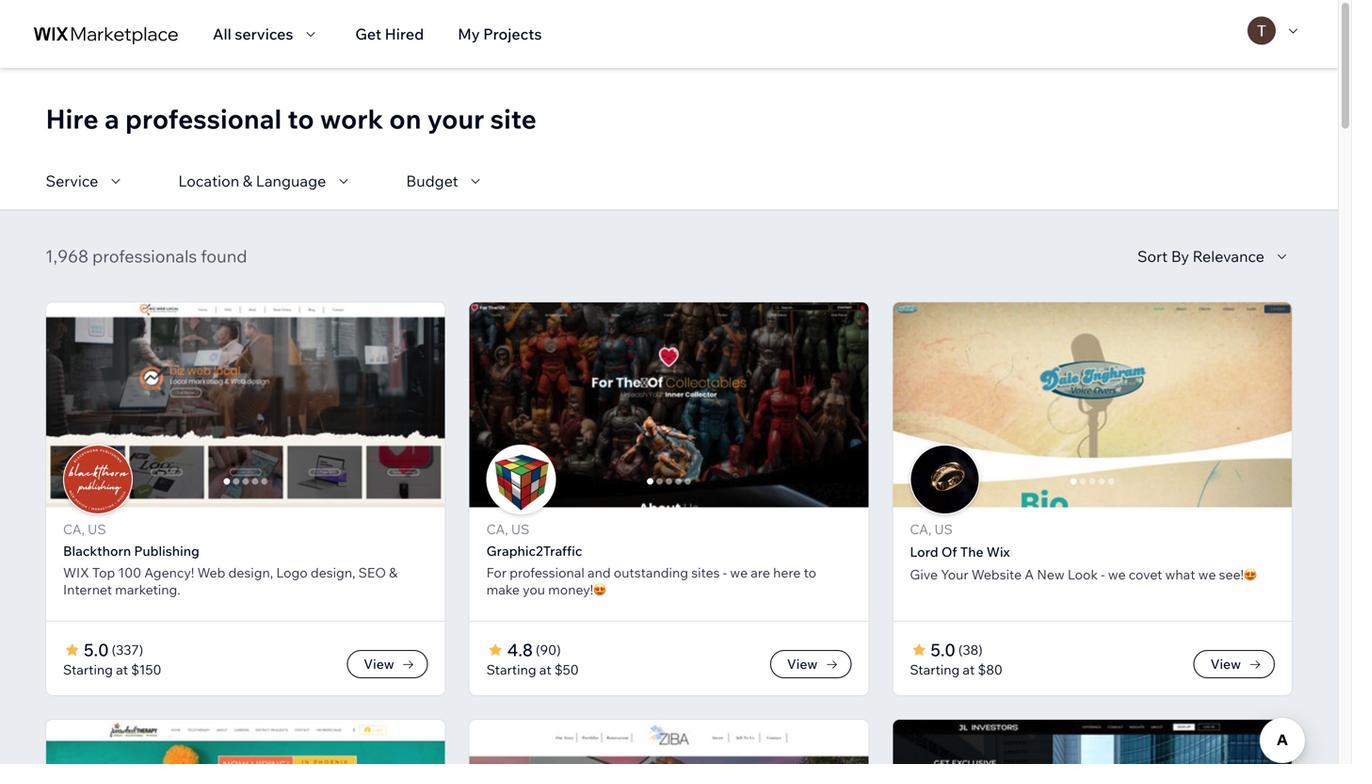 Task type: locate. For each thing, give the bounding box(es) containing it.
2 horizontal spatial us
[[935, 521, 953, 537]]

us for 5.0 ( 337 )
[[88, 521, 106, 537]]

ca, for 5.0 ( 38 )
[[910, 521, 932, 537]]

we inside for professional and outstanding sites - we are here to make you money!😍
[[730, 564, 748, 581]]

seo
[[359, 564, 386, 581]]

- right look
[[1101, 566, 1106, 583]]

sites
[[692, 564, 720, 581]]

2 horizontal spatial starting
[[910, 661, 960, 678]]

2 ) from the left
[[557, 642, 561, 658]]

) up the $150
[[139, 642, 143, 658]]

-
[[723, 564, 727, 581], [1101, 566, 1106, 583]]

1 horizontal spatial we
[[1109, 566, 1126, 583]]

starting down 4.8 on the left bottom of the page
[[487, 661, 537, 678]]

ca, up blackthorn at the bottom of page
[[63, 521, 85, 537]]

ca, inside lord of the wix element
[[910, 521, 932, 537]]

0 vertical spatial &
[[243, 171, 253, 190]]

1 horizontal spatial design,
[[311, 564, 356, 581]]

( inside 4.8 ( 90 )
[[536, 642, 540, 658]]

agency!
[[144, 564, 194, 581]]

) up the '$50'
[[557, 642, 561, 658]]

)
[[139, 642, 143, 658], [557, 642, 561, 658], [979, 642, 983, 658]]

ca, us up blackthorn at the bottom of page
[[63, 521, 106, 537]]

view
[[364, 656, 394, 672], [787, 656, 818, 672], [1211, 656, 1242, 672]]

0 horizontal spatial view
[[364, 656, 394, 672]]

blackthorn publishing image
[[64, 446, 132, 513]]

professional up you
[[510, 564, 585, 581]]

view inside blackthorn publishing element
[[364, 656, 394, 672]]

starting at $50
[[487, 661, 579, 678]]

us up of at the right bottom of the page
[[935, 521, 953, 537]]

to inside for professional and outstanding sites - we are here to make you money!😍
[[804, 564, 817, 581]]

graphic2traffic
[[487, 543, 583, 559]]

ca, up 'lord'
[[910, 521, 932, 537]]

at for 5.0 ( 337 )
[[116, 661, 128, 678]]

2 5.0 from the left
[[931, 639, 956, 660]]

1 vertical spatial &
[[389, 564, 398, 581]]

1 starting from the left
[[63, 661, 113, 678]]

at down the 337
[[116, 661, 128, 678]]

ca,
[[63, 521, 85, 537], [487, 521, 508, 537], [910, 521, 932, 537]]

sort
[[1138, 247, 1168, 266]]

( right 4.8 on the left bottom of the page
[[536, 642, 540, 658]]

ca, us for 5.0 ( 337 )
[[63, 521, 106, 537]]

5.0 inside blackthorn publishing element
[[84, 639, 109, 660]]

337
[[116, 642, 139, 658]]

blackthorn
[[63, 543, 131, 559]]

look
[[1068, 566, 1098, 583]]

what
[[1166, 566, 1196, 583]]

location & language
[[178, 171, 326, 190]]

0 horizontal spatial view link
[[347, 650, 428, 678]]

at down 38 in the right bottom of the page
[[963, 661, 975, 678]]

1 horizontal spatial view
[[787, 656, 818, 672]]

ca, us inside graphic2traffic "element"
[[487, 521, 530, 537]]

top
[[92, 564, 115, 581]]

hire a professional to work on your site
[[46, 102, 537, 135]]

language
[[256, 171, 326, 190]]

at inside lord of the wix element
[[963, 661, 975, 678]]

2 horizontal spatial )
[[979, 642, 983, 658]]

on
[[389, 102, 422, 135]]

0 horizontal spatial ca,
[[63, 521, 85, 537]]

( for 5.0 ( 337 )
[[112, 642, 116, 658]]

5.0 ( 337 )
[[84, 639, 143, 660]]

) up $80 at the right of page
[[979, 642, 983, 658]]

we right "what"
[[1199, 566, 1217, 583]]

1 5.0 from the left
[[84, 639, 109, 660]]

1 ( from the left
[[112, 642, 116, 658]]

view down "seo"
[[364, 656, 394, 672]]

web
[[197, 564, 226, 581]]

view for 5.0 ( 38 )
[[1211, 656, 1242, 672]]

2 horizontal spatial ca, us
[[910, 521, 953, 537]]

- right the sites
[[723, 564, 727, 581]]

starting
[[63, 661, 113, 678], [487, 661, 537, 678], [910, 661, 960, 678]]

1 horizontal spatial professional
[[510, 564, 585, 581]]

1 us from the left
[[88, 521, 106, 537]]

us inside lord of the wix element
[[935, 521, 953, 537]]

3 ) from the left
[[979, 642, 983, 658]]

90
[[540, 642, 557, 658]]

view inside graphic2traffic "element"
[[787, 656, 818, 672]]

1 horizontal spatial )
[[557, 642, 561, 658]]

us
[[88, 521, 106, 537], [511, 521, 530, 537], [935, 521, 953, 537]]

1 horizontal spatial at
[[540, 661, 552, 678]]

view down see!😍
[[1211, 656, 1242, 672]]

site
[[490, 102, 537, 135]]

we left covet
[[1109, 566, 1126, 583]]

1 view link from the left
[[347, 650, 428, 678]]

my
[[458, 24, 480, 43]]

1 ) from the left
[[139, 642, 143, 658]]

& inside button
[[243, 171, 253, 190]]

1 horizontal spatial &
[[389, 564, 398, 581]]

view link inside graphic2traffic "element"
[[771, 650, 852, 678]]

location
[[178, 171, 239, 190]]

) inside 5.0 ( 337 )
[[139, 642, 143, 658]]

2 horizontal spatial ca,
[[910, 521, 932, 537]]

3 at from the left
[[963, 661, 975, 678]]

4.8 ( 90 )
[[507, 639, 561, 660]]

& right location
[[243, 171, 253, 190]]

ca, inside blackthorn publishing element
[[63, 521, 85, 537]]

ca, us inside lord of the wix element
[[910, 521, 953, 537]]

( inside 5.0 ( 337 )
[[112, 642, 116, 658]]

we
[[730, 564, 748, 581], [1109, 566, 1126, 583], [1199, 566, 1217, 583]]

(
[[112, 642, 116, 658], [536, 642, 540, 658], [959, 642, 963, 658]]

we left are at the bottom right
[[730, 564, 748, 581]]

internet
[[63, 581, 112, 598]]

ca, us inside blackthorn publishing element
[[63, 521, 106, 537]]

1 ca, from the left
[[63, 521, 85, 537]]

2 horizontal spatial we
[[1199, 566, 1217, 583]]

ca, for 4.8 ( 90 )
[[487, 521, 508, 537]]

2 horizontal spatial view link
[[1194, 650, 1276, 678]]

2 ( from the left
[[536, 642, 540, 658]]

3 ca, us from the left
[[910, 521, 953, 537]]

design, right the web
[[228, 564, 273, 581]]

2 starting from the left
[[487, 661, 537, 678]]

3 us from the left
[[935, 521, 953, 537]]

hire
[[46, 102, 99, 135]]

of
[[942, 544, 958, 560]]

us up blackthorn at the bottom of page
[[88, 521, 106, 537]]

0 vertical spatial professional
[[125, 102, 282, 135]]

view inside lord of the wix element
[[1211, 656, 1242, 672]]

my projects
[[458, 24, 542, 43]]

starting inside lord of the wix element
[[910, 661, 960, 678]]

3 ca, from the left
[[910, 521, 932, 537]]

) inside 5.0 ( 38 )
[[979, 642, 983, 658]]

ca, us for 4.8 ( 90 )
[[487, 521, 530, 537]]

design, left "seo"
[[311, 564, 356, 581]]

lord of the wix image
[[911, 446, 979, 513]]

are
[[751, 564, 771, 581]]

starting inside graphic2traffic "element"
[[487, 661, 537, 678]]

2 at from the left
[[540, 661, 552, 678]]

view link for 5.0 ( 337 )
[[347, 650, 428, 678]]

0 horizontal spatial 5.0
[[84, 639, 109, 660]]

starting for 5.0 ( 38 )
[[910, 661, 960, 678]]

professional up location
[[125, 102, 282, 135]]

biz web local image
[[46, 302, 446, 507]]

here
[[774, 564, 801, 581]]

5.0 up starting at $80
[[931, 639, 956, 660]]

1 horizontal spatial starting
[[487, 661, 537, 678]]

) for 5.0 ( 337 )
[[139, 642, 143, 658]]

a
[[1025, 566, 1034, 583]]

view link inside lord of the wix element
[[1194, 650, 1276, 678]]

a
[[105, 102, 119, 135]]

to right here
[[804, 564, 817, 581]]

budget button
[[406, 170, 487, 192]]

ca, us up 'lord'
[[910, 521, 953, 537]]

1 horizontal spatial ca,
[[487, 521, 508, 537]]

design,
[[228, 564, 273, 581], [311, 564, 356, 581]]

0 horizontal spatial we
[[730, 564, 748, 581]]

38
[[963, 642, 979, 658]]

us inside graphic2traffic "element"
[[511, 521, 530, 537]]

3 view from the left
[[1211, 656, 1242, 672]]

2 us from the left
[[511, 521, 530, 537]]

starting down 5.0 ( 38 )
[[910, 661, 960, 678]]

1 vertical spatial to
[[804, 564, 817, 581]]

work
[[320, 102, 384, 135]]

get hired link
[[355, 23, 424, 45]]

2 horizontal spatial at
[[963, 661, 975, 678]]

0 horizontal spatial starting
[[63, 661, 113, 678]]

lord of the wix
[[910, 544, 1011, 560]]

2 horizontal spatial (
[[959, 642, 963, 658]]

1 vertical spatial professional
[[510, 564, 585, 581]]

0 horizontal spatial -
[[723, 564, 727, 581]]

ca, for 5.0 ( 337 )
[[63, 521, 85, 537]]

ca, up graphic2traffic
[[487, 521, 508, 537]]

and
[[588, 564, 611, 581]]

5.0
[[84, 639, 109, 660], [931, 639, 956, 660]]

view down here
[[787, 656, 818, 672]]

see!😍
[[1220, 566, 1258, 583]]

website
[[972, 566, 1022, 583]]

at for 5.0 ( 38 )
[[963, 661, 975, 678]]

services
[[235, 24, 293, 43]]

2 ca, from the left
[[487, 521, 508, 537]]

2 horizontal spatial view
[[1211, 656, 1242, 672]]

( up 'starting at $150'
[[112, 642, 116, 658]]

0 horizontal spatial ca, us
[[63, 521, 106, 537]]

1 horizontal spatial (
[[536, 642, 540, 658]]

ziba management image
[[470, 720, 869, 764]]

to
[[288, 102, 314, 135], [804, 564, 817, 581]]

5.0 inside lord of the wix element
[[931, 639, 956, 660]]

- inside for professional and outstanding sites - we are here to make you money!😍
[[723, 564, 727, 581]]

2 view link from the left
[[771, 650, 852, 678]]

1 ca, us from the left
[[63, 521, 106, 537]]

starting inside blackthorn publishing element
[[63, 661, 113, 678]]

starting down 5.0 ( 337 )
[[63, 661, 113, 678]]

0 horizontal spatial design,
[[228, 564, 273, 581]]

at inside blackthorn publishing element
[[116, 661, 128, 678]]

0 horizontal spatial to
[[288, 102, 314, 135]]

wix
[[63, 564, 89, 581]]

1 horizontal spatial us
[[511, 521, 530, 537]]

at down 90
[[540, 661, 552, 678]]

us inside blackthorn publishing element
[[88, 521, 106, 537]]

5.0 up 'starting at $150'
[[84, 639, 109, 660]]

new
[[1037, 566, 1065, 583]]

0 horizontal spatial )
[[139, 642, 143, 658]]

view link inside blackthorn publishing element
[[347, 650, 428, 678]]

&
[[243, 171, 253, 190], [389, 564, 398, 581]]

1 at from the left
[[116, 661, 128, 678]]

lord
[[910, 544, 939, 560]]

( inside 5.0 ( 38 )
[[959, 642, 963, 658]]

dale inghram image
[[893, 302, 1293, 507]]

5.0 ( 38 )
[[931, 639, 983, 660]]

professional inside for professional and outstanding sites - we are here to make you money!😍
[[510, 564, 585, 581]]

0 vertical spatial to
[[288, 102, 314, 135]]

us up graphic2traffic
[[511, 521, 530, 537]]

( up starting at $80
[[959, 642, 963, 658]]

2 view from the left
[[787, 656, 818, 672]]

4.8
[[507, 639, 533, 660]]

( for 5.0 ( 38 )
[[959, 642, 963, 658]]

ca, us
[[63, 521, 106, 537], [487, 521, 530, 537], [910, 521, 953, 537]]

at
[[116, 661, 128, 678], [540, 661, 552, 678], [963, 661, 975, 678]]

) inside 4.8 ( 90 )
[[557, 642, 561, 658]]

1 horizontal spatial -
[[1101, 566, 1106, 583]]

sort by relevance
[[1138, 247, 1265, 266]]

1 horizontal spatial ca, us
[[487, 521, 530, 537]]

& right "seo"
[[389, 564, 398, 581]]

us for 4.8 ( 90 )
[[511, 521, 530, 537]]

0 horizontal spatial at
[[116, 661, 128, 678]]

3 view link from the left
[[1194, 650, 1276, 678]]

professional
[[125, 102, 282, 135], [510, 564, 585, 581]]

$80
[[978, 661, 1003, 678]]

to left work
[[288, 102, 314, 135]]

3 starting from the left
[[910, 661, 960, 678]]

ca, inside graphic2traffic "element"
[[487, 521, 508, 537]]

1 view from the left
[[364, 656, 394, 672]]

3 ( from the left
[[959, 642, 963, 658]]

1 horizontal spatial view link
[[771, 650, 852, 678]]

0 horizontal spatial &
[[243, 171, 253, 190]]

service
[[46, 171, 98, 190]]

at inside graphic2traffic "element"
[[540, 661, 552, 678]]

for
[[487, 564, 507, 581]]

view link
[[347, 650, 428, 678], [771, 650, 852, 678], [1194, 650, 1276, 678]]

1 horizontal spatial 5.0
[[931, 639, 956, 660]]

0 horizontal spatial (
[[112, 642, 116, 658]]

1 horizontal spatial to
[[804, 564, 817, 581]]

ca, us up graphic2traffic
[[487, 521, 530, 537]]

2 ca, us from the left
[[487, 521, 530, 537]]

- inside lord of the wix element
[[1101, 566, 1106, 583]]

0 horizontal spatial us
[[88, 521, 106, 537]]



Task type: describe. For each thing, give the bounding box(es) containing it.
logo
[[276, 564, 308, 581]]

blackthorn publishing
[[63, 543, 200, 559]]

budget
[[406, 171, 458, 190]]

terryturtle85 image
[[1248, 16, 1276, 45]]

outstanding
[[614, 564, 689, 581]]

100
[[118, 564, 141, 581]]

money!😍
[[548, 581, 607, 598]]

your
[[427, 102, 485, 135]]

$50
[[555, 661, 579, 678]]

starting at $80
[[910, 661, 1003, 678]]

get hired
[[355, 24, 424, 43]]

starting for 5.0 ( 337 )
[[63, 661, 113, 678]]

hired
[[385, 24, 424, 43]]

blackthorn publishing element
[[45, 301, 446, 696]]

publishing
[[134, 543, 200, 559]]

give
[[910, 566, 938, 583]]

give your website a new look - we covet what we see!😍
[[910, 566, 1258, 583]]

view for 5.0 ( 337 )
[[364, 656, 394, 672]]

you
[[523, 581, 545, 598]]

starting for 4.8 ( 90 )
[[487, 661, 537, 678]]

service button
[[46, 170, 127, 192]]

wix
[[987, 544, 1011, 560]]

graphic2traffic image
[[488, 446, 555, 513]]

1 design, from the left
[[228, 564, 273, 581]]

2 design, from the left
[[311, 564, 356, 581]]

make
[[487, 581, 520, 598]]

view link for 5.0 ( 38 )
[[1194, 650, 1276, 678]]

view for 4.8 ( 90 )
[[787, 656, 818, 672]]

$150
[[131, 661, 162, 678]]

professionals
[[92, 245, 197, 267]]

projects
[[484, 24, 542, 43]]

us for 5.0 ( 38 )
[[935, 521, 953, 537]]

graphic2traffic element
[[70, 301, 1353, 696]]

all services
[[213, 24, 293, 43]]

by
[[1172, 247, 1190, 266]]

for professional and outstanding sites - we are here to make you money!😍
[[487, 564, 817, 598]]

ca, us for 5.0 ( 38 )
[[910, 521, 953, 537]]

my projects link
[[458, 23, 542, 45]]

pinwheel therapy image
[[46, 720, 446, 764]]

1,968 professionals found
[[45, 245, 247, 267]]

covet
[[1129, 566, 1163, 583]]

your
[[941, 566, 969, 583]]

( for 4.8 ( 90 )
[[536, 642, 540, 658]]

the
[[961, 544, 984, 560]]

) for 4.8 ( 90 )
[[557, 642, 561, 658]]

starting at $150
[[63, 661, 162, 678]]

wix top 100 agency! web design, logo design, seo & internet marketing.
[[63, 564, 398, 598]]

location & language button
[[178, 170, 355, 192]]

relevance
[[1193, 247, 1265, 266]]

get
[[355, 24, 382, 43]]

0 horizontal spatial professional
[[125, 102, 282, 135]]

at for 4.8 ( 90 )
[[540, 661, 552, 678]]

all
[[213, 24, 232, 43]]

lord of the wix element
[[494, 301, 1353, 696]]

5.0 for 5.0 ( 38 )
[[931, 639, 956, 660]]

view link for 4.8 ( 90 )
[[771, 650, 852, 678]]

1,968
[[45, 245, 89, 267]]

& inside wix top 100 agency! web design, logo design, seo & internet marketing.
[[389, 564, 398, 581]]

marketing.
[[115, 581, 181, 598]]

jl investors image
[[893, 720, 1293, 764]]

all services button
[[213, 23, 322, 45]]

love collectables image
[[470, 302, 869, 507]]

) for 5.0 ( 38 )
[[979, 642, 983, 658]]

found
[[201, 245, 247, 267]]

5.0 for 5.0 ( 337 )
[[84, 639, 109, 660]]



Task type: vqa. For each thing, say whether or not it's contained in the screenshot.
4.8 ( 90 )
yes



